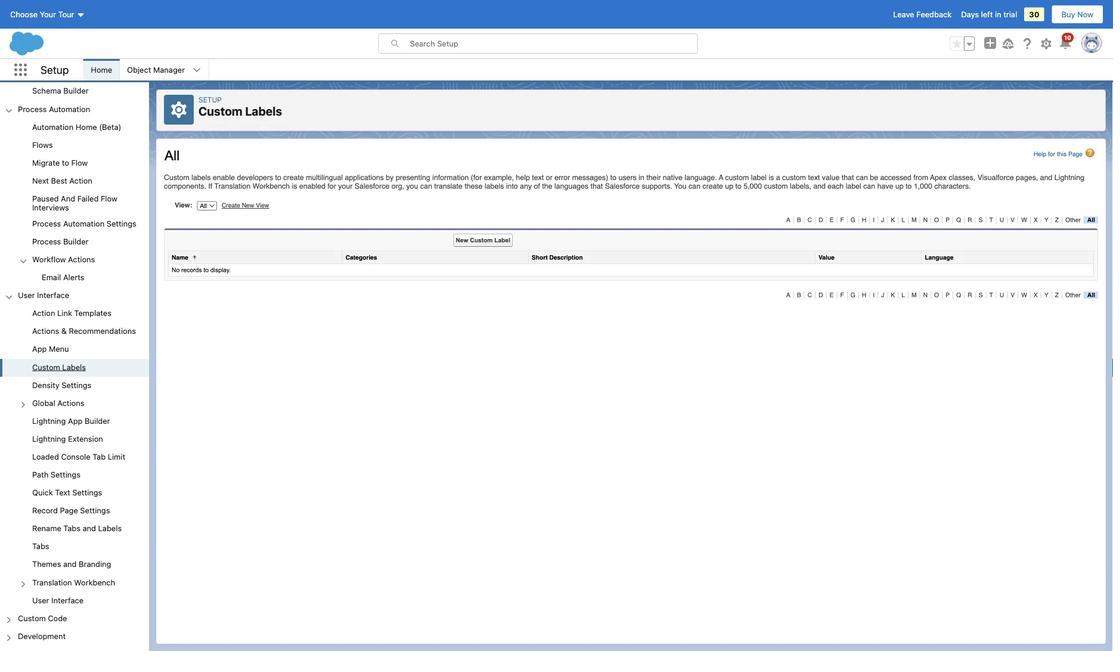 Task type: locate. For each thing, give the bounding box(es) containing it.
0 vertical spatial user interface
[[18, 291, 69, 300]]

1 horizontal spatial labels
[[98, 524, 122, 533]]

process automation settings link
[[32, 219, 137, 230]]

action
[[69, 176, 92, 185], [32, 309, 55, 318]]

interface down translation workbench link
[[51, 596, 84, 605]]

0 vertical spatial flow
[[71, 158, 88, 167]]

process up workflow at top
[[32, 237, 61, 246]]

settings down 'paused and failed flow interviews' link
[[107, 219, 137, 228]]

app
[[32, 345, 47, 354], [68, 416, 83, 425]]

tabs down record page settings link
[[63, 524, 80, 533]]

0 vertical spatial custom
[[199, 104, 243, 118]]

flow right failed
[[101, 194, 117, 203]]

0 vertical spatial user interface link
[[18, 291, 69, 302]]

feedback
[[917, 10, 952, 19]]

settings up "quick text settings" on the left
[[51, 470, 80, 479]]

email alerts link
[[42, 273, 84, 284]]

1 vertical spatial lightning
[[32, 434, 66, 443]]

1 vertical spatial app
[[68, 416, 83, 425]]

0 vertical spatial app
[[32, 345, 47, 354]]

custom up development on the left bottom of page
[[18, 614, 46, 623]]

automation
[[49, 104, 90, 113], [32, 122, 74, 131], [63, 219, 105, 228]]

setup link
[[199, 95, 222, 104]]

0 horizontal spatial setup
[[41, 63, 69, 76]]

to
[[62, 158, 69, 167]]

1 vertical spatial action
[[32, 309, 55, 318]]

translation
[[32, 578, 72, 587]]

0 vertical spatial action
[[69, 176, 92, 185]]

migrate to flow link
[[32, 158, 88, 169]]

0 vertical spatial actions
[[68, 255, 95, 264]]

app menu link
[[32, 345, 69, 355]]

custom labels tree item
[[0, 359, 149, 377]]

1 vertical spatial flow
[[101, 194, 117, 203]]

custom labels
[[32, 363, 86, 372]]

2 vertical spatial custom
[[18, 614, 46, 623]]

builder down picklist value sets image
[[63, 86, 89, 95]]

days left in trial
[[962, 10, 1018, 19]]

development
[[18, 632, 66, 641]]

app left menu
[[32, 345, 47, 354]]

flow
[[71, 158, 88, 167], [101, 194, 117, 203]]

workflow actions
[[32, 255, 95, 264]]

setup inside setup custom labels
[[199, 95, 222, 104]]

process down interviews
[[32, 219, 61, 228]]

group for process automation
[[0, 119, 149, 287]]

tabs
[[63, 524, 80, 533], [32, 542, 49, 551]]

custom
[[199, 104, 243, 118], [32, 363, 60, 372], [18, 614, 46, 623]]

1 horizontal spatial and
[[83, 524, 96, 533]]

process for process automation
[[18, 104, 47, 113]]

1 vertical spatial user interface
[[32, 596, 84, 605]]

workflow
[[32, 255, 66, 264]]

process automation tree item
[[0, 101, 149, 287]]

picklist value sets image
[[0, 65, 149, 83]]

10
[[1065, 34, 1072, 41]]

Search Setup text field
[[410, 34, 698, 53]]

builder up extension
[[85, 416, 110, 425]]

settings for text
[[72, 488, 102, 497]]

settings up record page settings
[[72, 488, 102, 497]]

0 vertical spatial automation
[[49, 104, 90, 113]]

automation down schema builder link
[[49, 104, 90, 113]]

branding
[[79, 560, 111, 569]]

lightning down global
[[32, 416, 66, 425]]

and up translation workbench
[[63, 560, 77, 569]]

now
[[1078, 10, 1094, 19]]

interface down email
[[37, 291, 69, 300]]

1 horizontal spatial app
[[68, 416, 83, 425]]

process automation link
[[18, 104, 90, 115]]

automation for process automation settings
[[63, 219, 105, 228]]

&
[[61, 327, 67, 336]]

user
[[18, 291, 35, 300], [32, 596, 49, 605]]

interviews
[[32, 203, 69, 212]]

flow right "to"
[[71, 158, 88, 167]]

1 horizontal spatial action
[[69, 176, 92, 185]]

action left link
[[32, 309, 55, 318]]

automation down process automation link
[[32, 122, 74, 131]]

rename
[[32, 524, 61, 533]]

1 vertical spatial custom
[[32, 363, 60, 372]]

user up custom code
[[32, 596, 49, 605]]

choose your tour
[[10, 10, 74, 19]]

user interface down email
[[18, 291, 69, 300]]

user interface up code
[[32, 596, 84, 605]]

group
[[950, 36, 975, 51], [0, 119, 149, 287], [0, 305, 149, 610]]

1 vertical spatial and
[[63, 560, 77, 569]]

0 horizontal spatial app
[[32, 345, 47, 354]]

home inside automation home (beta) link
[[76, 122, 97, 131]]

1 vertical spatial builder
[[63, 237, 89, 246]]

0 vertical spatial setup
[[41, 63, 69, 76]]

0 horizontal spatial action
[[32, 309, 55, 318]]

builder inside user interface tree item
[[85, 416, 110, 425]]

0 vertical spatial tabs
[[63, 524, 80, 533]]

0 horizontal spatial flow
[[71, 158, 88, 167]]

2 vertical spatial builder
[[85, 416, 110, 425]]

user interface link down email
[[18, 291, 69, 302]]

labels inside rename tabs and labels link
[[98, 524, 122, 533]]

actions left &
[[32, 327, 59, 336]]

home left object
[[91, 65, 112, 74]]

2 vertical spatial process
[[32, 237, 61, 246]]

process builder
[[32, 237, 89, 246]]

custom down app menu "link"
[[32, 363, 60, 372]]

actions
[[68, 255, 95, 264], [32, 327, 59, 336], [57, 398, 84, 407]]

translation workbench
[[32, 578, 115, 587]]

workflow actions tree item
[[0, 251, 149, 287]]

trial
[[1004, 10, 1018, 19]]

1 vertical spatial labels
[[62, 363, 86, 372]]

home left (beta)
[[76, 122, 97, 131]]

2 vertical spatial group
[[0, 305, 149, 610]]

email alerts
[[42, 273, 84, 282]]

record
[[32, 506, 58, 515]]

tabs up the themes
[[32, 542, 49, 551]]

automation home (beta) link
[[32, 122, 121, 133]]

(beta)
[[99, 122, 121, 131]]

1 vertical spatial group
[[0, 119, 149, 287]]

group containing automation home (beta)
[[0, 119, 149, 287]]

migrate
[[32, 158, 60, 167]]

schema builder group
[[0, 47, 149, 101]]

builder down process automation settings link
[[63, 237, 89, 246]]

0 vertical spatial labels
[[245, 104, 282, 118]]

lightning for lightning extension
[[32, 434, 66, 443]]

group for user interface
[[0, 305, 149, 610]]

1 lightning from the top
[[32, 416, 66, 425]]

group containing action link templates
[[0, 305, 149, 610]]

0 vertical spatial and
[[83, 524, 96, 533]]

builder inside process automation tree item
[[63, 237, 89, 246]]

actions & recommendations link
[[32, 327, 136, 337]]

2 lightning from the top
[[32, 434, 66, 443]]

0 horizontal spatial labels
[[62, 363, 86, 372]]

failed
[[77, 194, 99, 203]]

user interface link
[[18, 291, 69, 302], [32, 596, 84, 607]]

2 vertical spatial actions
[[57, 398, 84, 407]]

action link templates link
[[32, 309, 111, 320]]

0 horizontal spatial and
[[63, 560, 77, 569]]

translation workbench link
[[32, 578, 115, 589]]

builder
[[63, 86, 89, 95], [63, 237, 89, 246], [85, 416, 110, 425]]

object manager
[[127, 65, 185, 74]]

object
[[127, 65, 151, 74]]

settings up rename tabs and labels
[[80, 506, 110, 515]]

path settings link
[[32, 470, 80, 481]]

custom down setup link
[[199, 104, 243, 118]]

action up failed
[[69, 176, 92, 185]]

1 horizontal spatial flow
[[101, 194, 117, 203]]

and inside themes and branding link
[[63, 560, 77, 569]]

user interface link up code
[[32, 596, 84, 607]]

app up the lightning extension
[[68, 416, 83, 425]]

0 vertical spatial process
[[18, 104, 47, 113]]

settings inside process automation tree item
[[107, 219, 137, 228]]

automation down 'paused and failed flow interviews' link
[[63, 219, 105, 228]]

process builder link
[[32, 237, 89, 248]]

user interface
[[18, 291, 69, 300], [32, 596, 84, 605]]

1 vertical spatial home
[[76, 122, 97, 131]]

0 vertical spatial home
[[91, 65, 112, 74]]

templates
[[74, 309, 111, 318]]

0 vertical spatial builder
[[63, 86, 89, 95]]

rename tabs and labels link
[[32, 524, 122, 535]]

lightning up "loaded"
[[32, 434, 66, 443]]

1 horizontal spatial setup
[[199, 95, 222, 104]]

density
[[32, 381, 59, 389]]

2 horizontal spatial labels
[[245, 104, 282, 118]]

quick
[[32, 488, 53, 497]]

choose your tour button
[[10, 5, 86, 24]]

alerts
[[63, 273, 84, 282]]

custom inside 'link'
[[32, 363, 60, 372]]

process down schema
[[18, 104, 47, 113]]

labels
[[245, 104, 282, 118], [62, 363, 86, 372], [98, 524, 122, 533]]

loaded console tab limit
[[32, 452, 125, 461]]

builder inside "group"
[[63, 86, 89, 95]]

interface
[[37, 291, 69, 300], [51, 596, 84, 605]]

process
[[18, 104, 47, 113], [32, 219, 61, 228], [32, 237, 61, 246]]

0 vertical spatial lightning
[[32, 416, 66, 425]]

home inside home link
[[91, 65, 112, 74]]

custom labels link
[[32, 363, 86, 373]]

and down record page settings link
[[83, 524, 96, 533]]

0 horizontal spatial tabs
[[32, 542, 49, 551]]

0 vertical spatial user
[[18, 291, 35, 300]]

path settings
[[32, 470, 80, 479]]

actions for global
[[57, 398, 84, 407]]

actions up lightning app builder
[[57, 398, 84, 407]]

1 vertical spatial process
[[32, 219, 61, 228]]

buy now button
[[1052, 5, 1104, 24]]

paused
[[32, 194, 59, 203]]

2 vertical spatial labels
[[98, 524, 122, 533]]

actions inside tree item
[[68, 255, 95, 264]]

1 vertical spatial automation
[[32, 122, 74, 131]]

tour
[[58, 10, 74, 19]]

lightning for lightning app builder
[[32, 416, 66, 425]]

1 vertical spatial setup
[[199, 95, 222, 104]]

leave feedback link
[[894, 10, 952, 19]]

custom inside setup custom labels
[[199, 104, 243, 118]]

settings for page
[[80, 506, 110, 515]]

1 vertical spatial user
[[32, 596, 49, 605]]

actions up alerts
[[68, 255, 95, 264]]

user down workflow at top
[[18, 291, 35, 300]]

process for process builder
[[32, 237, 61, 246]]

user interface tree item
[[0, 287, 149, 610]]

console
[[61, 452, 90, 461]]

flow inside migrate to flow link
[[71, 158, 88, 167]]

2 vertical spatial automation
[[63, 219, 105, 228]]

home
[[91, 65, 112, 74], [76, 122, 97, 131]]



Task type: describe. For each thing, give the bounding box(es) containing it.
actions for workflow
[[68, 255, 95, 264]]

actions & recommendations
[[32, 327, 136, 336]]

action inside process automation tree item
[[69, 176, 92, 185]]

schema builder link
[[32, 86, 89, 97]]

setup for setup custom labels
[[199, 95, 222, 104]]

builder for schema builder
[[63, 86, 89, 95]]

extension
[[68, 434, 103, 443]]

leave feedback
[[894, 10, 952, 19]]

app menu
[[32, 345, 69, 354]]

themes
[[32, 560, 61, 569]]

loaded console tab limit link
[[32, 452, 125, 463]]

30
[[1030, 10, 1040, 19]]

1 vertical spatial tabs
[[32, 542, 49, 551]]

global actions link
[[32, 398, 84, 409]]

density settings link
[[32, 381, 91, 391]]

recommendations
[[69, 327, 136, 336]]

next
[[32, 176, 49, 185]]

tabs link
[[32, 542, 49, 553]]

flow inside the paused and failed flow interviews
[[101, 194, 117, 203]]

buy
[[1062, 10, 1076, 19]]

buy now
[[1062, 10, 1094, 19]]

quick text settings link
[[32, 488, 102, 499]]

settings down custom labels tree item
[[62, 381, 91, 389]]

menu
[[49, 345, 69, 354]]

0 vertical spatial interface
[[37, 291, 69, 300]]

flows
[[32, 140, 53, 149]]

1 vertical spatial user interface link
[[32, 596, 84, 607]]

app inside "link"
[[32, 345, 47, 354]]

lightning app builder
[[32, 416, 110, 425]]

0 vertical spatial group
[[950, 36, 975, 51]]

global actions
[[32, 398, 84, 407]]

process automation settings
[[32, 219, 137, 228]]

setup for setup
[[41, 63, 69, 76]]

settings for automation
[[107, 219, 137, 228]]

days
[[962, 10, 979, 19]]

development link
[[18, 632, 66, 642]]

left
[[982, 10, 993, 19]]

text
[[55, 488, 70, 497]]

lightning app builder link
[[32, 416, 110, 427]]

builder for process builder
[[63, 237, 89, 246]]

quick text settings
[[32, 488, 102, 497]]

object manager link
[[120, 59, 192, 81]]

workflow actions link
[[32, 255, 95, 266]]

record page settings link
[[32, 506, 110, 517]]

code
[[48, 614, 67, 623]]

custom for code
[[18, 614, 46, 623]]

automation home (beta)
[[32, 122, 121, 131]]

schema builder
[[32, 86, 89, 95]]

schema
[[32, 86, 61, 95]]

rename tabs and labels
[[32, 524, 122, 533]]

10 button
[[1059, 33, 1074, 51]]

page
[[60, 506, 78, 515]]

leave
[[894, 10, 915, 19]]

tab
[[93, 452, 106, 461]]

setup custom labels
[[199, 95, 282, 118]]

best
[[51, 176, 67, 185]]

labels inside the custom labels 'link'
[[62, 363, 86, 372]]

themes and branding link
[[32, 560, 111, 571]]

link
[[57, 309, 72, 318]]

custom for labels
[[32, 363, 60, 372]]

themes and branding
[[32, 560, 111, 569]]

labels inside setup custom labels
[[245, 104, 282, 118]]

in
[[996, 10, 1002, 19]]

1 horizontal spatial tabs
[[63, 524, 80, 533]]

process for process automation settings
[[32, 219, 61, 228]]

density settings
[[32, 381, 91, 389]]

automation for process automation
[[49, 104, 90, 113]]

next best action
[[32, 176, 92, 185]]

loaded
[[32, 452, 59, 461]]

home link
[[84, 59, 119, 81]]

your
[[40, 10, 56, 19]]

record page settings
[[32, 506, 110, 515]]

and inside rename tabs and labels link
[[83, 524, 96, 533]]

migrate to flow
[[32, 158, 88, 167]]

manager
[[153, 65, 185, 74]]

action inside user interface tree item
[[32, 309, 55, 318]]

1 vertical spatial interface
[[51, 596, 84, 605]]

limit
[[108, 452, 125, 461]]

paused and failed flow interviews link
[[32, 194, 149, 212]]

global
[[32, 398, 55, 407]]

email
[[42, 273, 61, 282]]

lightning extension
[[32, 434, 103, 443]]

flows link
[[32, 140, 53, 151]]

process automation
[[18, 104, 90, 113]]

1 vertical spatial actions
[[32, 327, 59, 336]]



Task type: vqa. For each thing, say whether or not it's contained in the screenshot.
Einstein Activity Capture link
no



